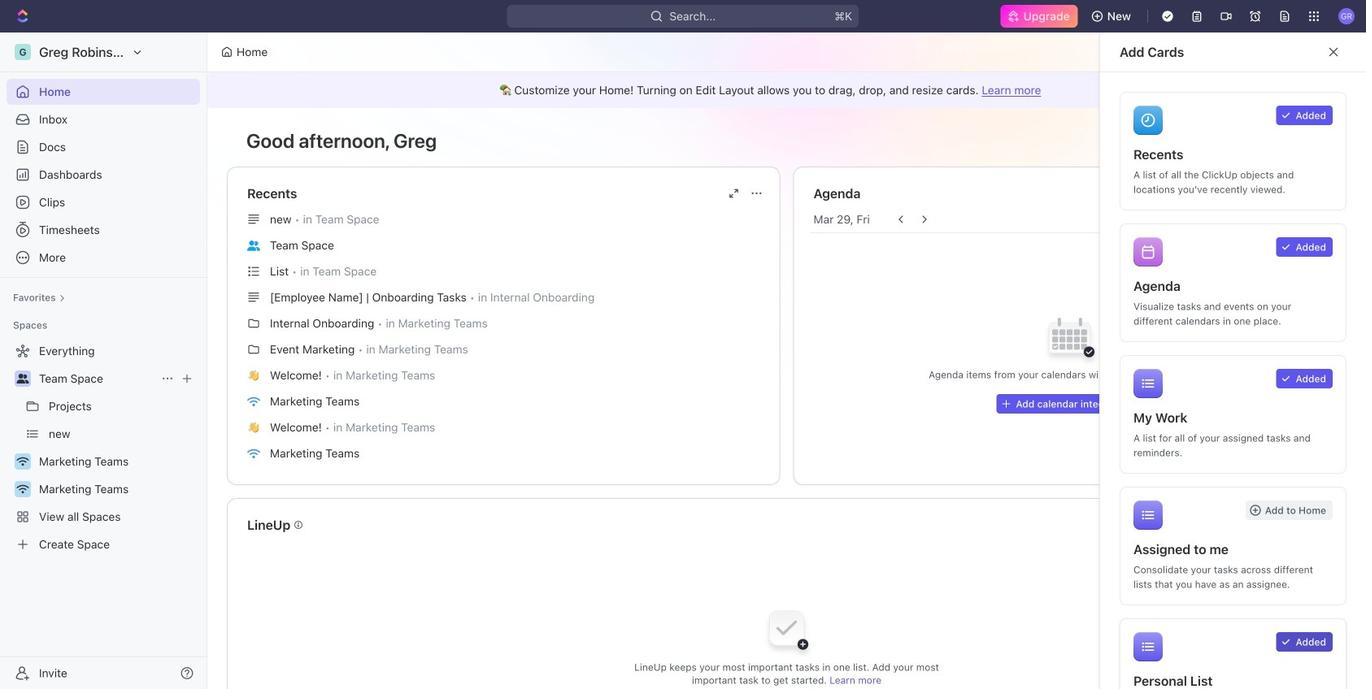Task type: describe. For each thing, give the bounding box(es) containing it.
personal list image
[[1133, 633, 1163, 662]]

user group image
[[17, 374, 29, 384]]

sidebar navigation
[[0, 33, 211, 690]]

tree inside sidebar navigation
[[7, 338, 200, 558]]

agenda image
[[1133, 237, 1163, 267]]



Task type: locate. For each thing, give the bounding box(es) containing it.
wifi image
[[17, 485, 29, 494]]

alert
[[207, 72, 1366, 108]]

wifi image
[[17, 457, 29, 467]]

assigned to me image
[[1133, 501, 1163, 530]]

recents image
[[1133, 106, 1163, 135]]

tree
[[7, 338, 200, 558]]

my work image
[[1133, 369, 1163, 398]]

greg robinson's workspace, , element
[[15, 44, 31, 60]]



Task type: vqa. For each thing, say whether or not it's contained in the screenshot.
Assigned to me icon
yes



